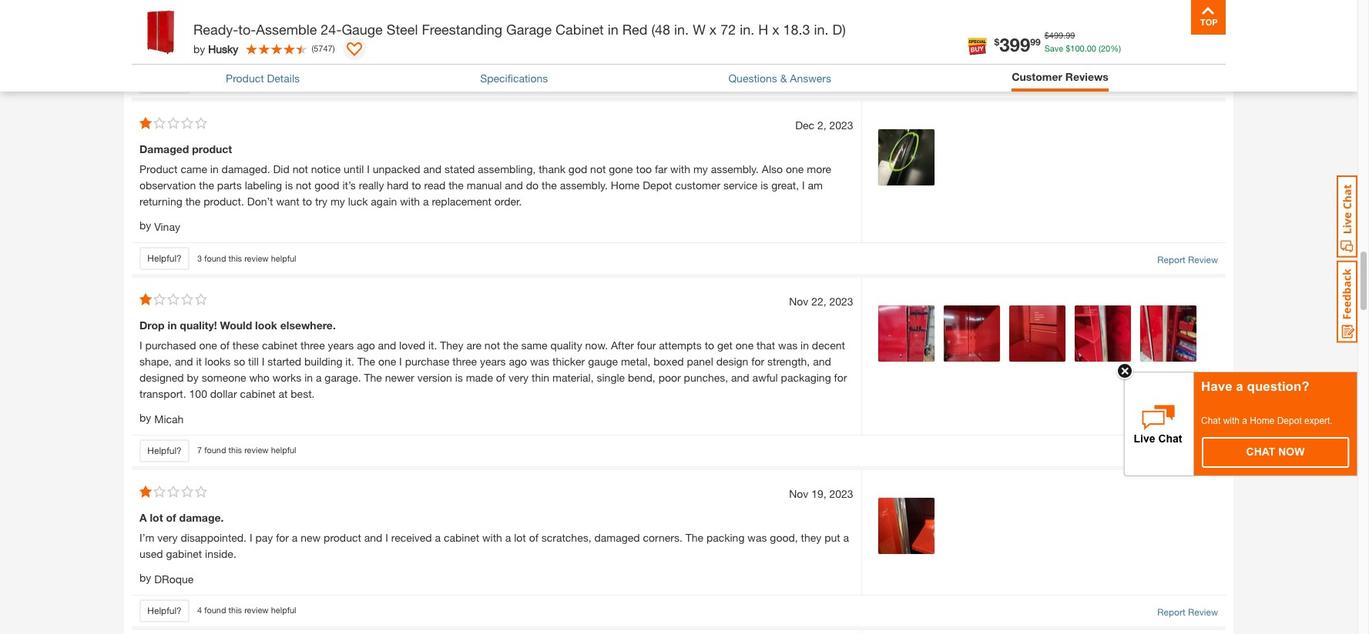 Task type: vqa. For each thing, say whether or not it's contained in the screenshot.
"damaged"
yes



Task type: locate. For each thing, give the bounding box(es) containing it.
home
[[611, 179, 640, 192], [1250, 416, 1275, 427]]

nov left 22, at the right of page
[[789, 295, 809, 308]]

$
[[1045, 30, 1049, 40], [995, 36, 1000, 47], [1066, 43, 1071, 53]]

1 horizontal spatial was
[[748, 532, 767, 545]]

3 found from the top
[[204, 446, 226, 456]]

0 vertical spatial 100
[[1071, 43, 1085, 53]]

0 vertical spatial home
[[611, 179, 640, 192]]

very inside drop in quality! would look elsewhere. i purchased one of these cabinet three years ago and loved it. they are not the same quality now. after four attempts to get one that was in decent shape, and it looks so till i started building it. the one i purchase three years ago was thicker gauge metal, boxed panel design for strength, and designed by someone who works in a garage. the newer version is made of very thin material, single bend, poor punches, and awful packaging for transport. 100 dollar cabinet at best.
[[509, 371, 529, 384]]

very right i'm
[[157, 532, 178, 545]]

0 horizontal spatial product
[[139, 163, 178, 176]]

to left read
[[412, 179, 421, 192]]

1 vertical spatial depot
[[1277, 416, 1302, 427]]

by down it
[[187, 371, 199, 384]]

is down the also
[[761, 179, 769, 192]]

1 horizontal spatial home
[[1250, 416, 1275, 427]]

$ for 499
[[1045, 30, 1049, 40]]

feedback link image
[[1337, 260, 1358, 344]]

of right made
[[496, 371, 506, 384]]

( left )
[[312, 43, 314, 53]]

helpful? down the by droque
[[147, 605, 182, 617]]

for right the pay
[[276, 532, 289, 545]]

1 this from the top
[[229, 77, 242, 87]]

3 helpful? from the top
[[147, 445, 182, 457]]

0 horizontal spatial 99
[[1031, 36, 1041, 47]]

2023 for nov 19, 2023
[[830, 488, 854, 501]]

100 inside $ 499 . 99 save $ 100 . 00 ( 20 %)
[[1071, 43, 1085, 53]]

2023 for dec 2, 2023
[[830, 119, 854, 132]]

display image
[[346, 42, 362, 58]]

2 helpful from the top
[[271, 253, 296, 263]]

with left the scratches,
[[482, 532, 502, 545]]

1 vertical spatial ago
[[509, 355, 527, 368]]

0 vertical spatial product
[[192, 143, 232, 156]]

3 report review from the top
[[1158, 447, 1218, 458]]

3
[[197, 253, 202, 263]]

2 horizontal spatial is
[[761, 179, 769, 192]]

0 horizontal spatial $
[[995, 36, 1000, 47]]

is up want
[[285, 179, 293, 192]]

by vinay
[[139, 219, 180, 233]]

2 found from the top
[[204, 253, 226, 263]]

too
[[636, 163, 652, 176]]

2 vertical spatial the
[[686, 532, 704, 545]]

this right 7
[[229, 446, 242, 456]]

1 horizontal spatial .
[[1085, 43, 1087, 53]]

0 vertical spatial depot
[[643, 179, 672, 192]]

home down the gone in the left of the page
[[611, 179, 640, 192]]

4 helpful? button from the top
[[139, 600, 190, 623]]

1 vertical spatial it.
[[346, 355, 354, 368]]

0 horizontal spatial .
[[1064, 30, 1066, 40]]

a left the scratches,
[[505, 532, 511, 545]]

report review
[[1158, 78, 1218, 89], [1158, 254, 1218, 266], [1158, 447, 1218, 458], [1158, 607, 1218, 619]]

by inside by vinay
[[139, 219, 151, 232]]

review for nov 19, 2023
[[1188, 607, 1218, 619]]

cabinet inside the a lot of damage. i'm very disappointed. i pay for a new product and i received a cabinet with a lot of scratches, damaged corners. the packing was good, they put a used gabinet inside.
[[444, 532, 479, 545]]

building
[[304, 355, 343, 368]]

so
[[234, 355, 245, 368]]

2 2023 from the top
[[830, 295, 854, 308]]

100 left 00
[[1071, 43, 1085, 53]]

0 horizontal spatial x
[[710, 21, 717, 38]]

vinay
[[154, 220, 180, 233]]

4 this from the top
[[229, 606, 242, 616]]

2 horizontal spatial $
[[1066, 43, 1071, 53]]

to left get
[[705, 339, 714, 352]]

0 horizontal spatial it.
[[346, 355, 354, 368]]

product down husky
[[226, 72, 264, 85]]

0 vertical spatial .
[[1064, 30, 1066, 40]]

1 vertical spatial 2023
[[830, 295, 854, 308]]

1 horizontal spatial my
[[693, 163, 708, 176]]

freestanding
[[422, 21, 503, 38]]

till
[[248, 355, 259, 368]]

x right w at the right top of page
[[710, 21, 717, 38]]

questions & answers button
[[729, 70, 831, 86], [729, 70, 831, 86]]

4 report review from the top
[[1158, 607, 1218, 619]]

3 helpful from the top
[[271, 446, 296, 456]]

0 vertical spatial lot
[[150, 511, 163, 525]]

in.
[[674, 21, 689, 38], [740, 21, 755, 38], [814, 21, 829, 38]]

and inside the a lot of damage. i'm very disappointed. i pay for a new product and i received a cabinet with a lot of scratches, damaged corners. the packing was good, they put a used gabinet inside.
[[364, 532, 382, 545]]

my up the customer on the top of page
[[693, 163, 708, 176]]

inside.
[[205, 548, 236, 561]]

1 ( from the left
[[1099, 43, 1101, 53]]

assembling,
[[478, 163, 536, 176]]

499
[[1049, 30, 1064, 40]]

at
[[279, 388, 288, 401]]

3 2023 from the top
[[830, 488, 854, 501]]

0 horizontal spatial to
[[303, 195, 312, 208]]

review for nov 22, 2023
[[1188, 447, 1218, 458]]

a down building
[[316, 371, 322, 384]]

it. up garage.
[[346, 355, 354, 368]]

found right the 1
[[204, 77, 226, 87]]

1 horizontal spatial product
[[324, 532, 361, 545]]

questions & answers
[[729, 72, 831, 85]]

24-
[[321, 21, 342, 38]]

0 vertical spatial the
[[357, 355, 375, 368]]

cabinet down 'who'
[[240, 388, 276, 401]]

2 report from the top
[[1158, 254, 1186, 266]]

by
[[193, 42, 205, 55], [139, 42, 151, 56], [139, 219, 151, 232], [187, 371, 199, 384], [139, 411, 151, 425], [139, 572, 151, 585]]

4 review from the top
[[1188, 607, 1218, 619]]

2 horizontal spatial to
[[705, 339, 714, 352]]

ago up garage.
[[357, 339, 375, 352]]

0 vertical spatial 2023
[[830, 119, 854, 132]]

live chat image
[[1337, 176, 1358, 258]]

3 report review button from the top
[[1158, 446, 1218, 460]]

report for nov 19, 2023
[[1158, 607, 1186, 619]]

very inside the a lot of damage. i'm very disappointed. i pay for a new product and i received a cabinet with a lot of scratches, damaged corners. the packing was good, they put a used gabinet inside.
[[157, 532, 178, 545]]

in. left h
[[740, 21, 755, 38]]

2 helpful? from the top
[[147, 253, 182, 264]]

1 horizontal spatial it.
[[428, 339, 437, 352]]

by inside the by droque
[[139, 572, 151, 585]]

in. left d)
[[814, 21, 829, 38]]

for up awful
[[752, 355, 765, 368]]

. up customer reviews
[[1064, 30, 1066, 40]]

99 inside $ 399 99
[[1031, 36, 1041, 47]]

1 vertical spatial my
[[331, 195, 345, 208]]

2023 right 22, at the right of page
[[830, 295, 854, 308]]

2 review from the top
[[244, 253, 269, 263]]

1 vertical spatial very
[[157, 532, 178, 545]]

damage.
[[179, 511, 224, 525]]

1 horizontal spatial 99
[[1066, 30, 1075, 40]]

2 nov from the top
[[789, 488, 809, 501]]

have a question?
[[1201, 380, 1310, 395]]

0 vertical spatial three
[[301, 339, 325, 352]]

three up building
[[301, 339, 325, 352]]

found right 7
[[204, 446, 226, 456]]

depot down far
[[643, 179, 672, 192]]

to left try
[[303, 195, 312, 208]]

damaged
[[139, 143, 189, 156]]

2 report review button from the top
[[1158, 253, 1218, 267]]

1 horizontal spatial very
[[509, 371, 529, 384]]

depot
[[643, 179, 672, 192], [1277, 416, 1302, 427]]

found right 4
[[204, 606, 226, 616]]

4 helpful from the top
[[271, 606, 296, 616]]

99 left save
[[1031, 36, 1041, 47]]

three down the "are"
[[453, 355, 477, 368]]

by inside the by micah
[[139, 411, 151, 425]]

lot right a
[[150, 511, 163, 525]]

by left micah button
[[139, 411, 151, 425]]

0 horizontal spatial for
[[276, 532, 289, 545]]

do
[[526, 179, 539, 192]]

3 report from the top
[[1158, 447, 1186, 458]]

was left good,
[[748, 532, 767, 545]]

for inside the a lot of damage. i'm very disappointed. i pay for a new product and i received a cabinet with a lot of scratches, damaged corners. the packing was good, they put a used gabinet inside.
[[276, 532, 289, 545]]

4 found from the top
[[204, 606, 226, 616]]

helpful? for in
[[147, 445, 182, 457]]

helpful? down vinay
[[147, 253, 182, 264]]

by for by micah
[[139, 411, 151, 425]]

and left received
[[364, 532, 382, 545]]

0 horizontal spatial product
[[192, 143, 232, 156]]

review for came
[[244, 253, 269, 263]]

0 horizontal spatial assembly.
[[560, 179, 608, 192]]

1 horizontal spatial for
[[752, 355, 765, 368]]

1 vertical spatial 100
[[189, 388, 207, 401]]

ready-to-assemble 24-gauge steel freestanding garage cabinet in red (48 in. w x 72 in. h x 18.3 in. d)
[[193, 21, 846, 38]]

pay
[[255, 532, 273, 545]]

version
[[417, 371, 452, 384]]

found right 3
[[204, 253, 226, 263]]

2 vertical spatial for
[[276, 532, 289, 545]]

it. up "purchase" in the left of the page
[[428, 339, 437, 352]]

customer
[[675, 179, 721, 192]]

1 horizontal spatial in.
[[740, 21, 755, 38]]

( 5747 )
[[312, 43, 335, 53]]

2 vertical spatial 2023
[[830, 488, 854, 501]]

nov for nov 19, 2023
[[789, 488, 809, 501]]

4 helpful? from the top
[[147, 605, 182, 617]]

very
[[509, 371, 529, 384], [157, 532, 178, 545]]

customer
[[1012, 70, 1063, 83]]

ago down same
[[509, 355, 527, 368]]

2 report review from the top
[[1158, 254, 1218, 266]]

nov for nov 22, 2023
[[789, 295, 809, 308]]

was up 'thin'
[[530, 355, 550, 368]]

1 vertical spatial was
[[530, 355, 550, 368]]

by left husky
[[193, 42, 205, 55]]

1 horizontal spatial is
[[455, 371, 463, 384]]

2 helpful? button from the top
[[139, 247, 190, 270]]

3 this from the top
[[229, 446, 242, 456]]

1 horizontal spatial product
[[226, 72, 264, 85]]

in inside damaged product product came in damaged. did not notice until i unpacked and stated assembling, thank god not gone too far with my assembly. also one more observation the parts labeling is not good it's really hard to read the manual and do the assembly. home depot customer service is great, i am returning the product. don't want to try my luck again with a replacement order.
[[210, 163, 219, 176]]

nov left '19,' on the bottom
[[789, 488, 809, 501]]

d)
[[833, 21, 846, 38]]

2 review from the top
[[1188, 254, 1218, 266]]

0 vertical spatial very
[[509, 371, 529, 384]]

dec 2, 2023
[[795, 119, 854, 132]]

4 report review button from the top
[[1158, 606, 1218, 620]]

0 vertical spatial years
[[328, 339, 354, 352]]

loved
[[399, 339, 425, 352]]

0 horizontal spatial 100
[[189, 388, 207, 401]]

product details
[[226, 72, 300, 85]]

4 review from the top
[[244, 606, 269, 616]]

report review button for nov 22, 2023
[[1158, 446, 1218, 460]]

4 report from the top
[[1158, 607, 1186, 619]]

0 vertical spatial nov
[[789, 295, 809, 308]]

2 horizontal spatial was
[[778, 339, 798, 352]]

1 helpful? button from the top
[[139, 71, 190, 94]]

2 this from the top
[[229, 253, 242, 263]]

not inside drop in quality! would look elsewhere. i purchased one of these cabinet three years ago and loved it. they are not the same quality now. after four attempts to get one that was in decent shape, and it looks so till i started building it. the one i purchase three years ago was thicker gauge metal, boxed panel design for strength, and designed by someone who works in a garage. the newer version is made of very thin material, single bend, poor punches, and awful packaging for transport. 100 dollar cabinet at best.
[[485, 339, 500, 352]]

1 horizontal spatial years
[[480, 355, 506, 368]]

1 nov from the top
[[789, 295, 809, 308]]

100 inside drop in quality! would look elsewhere. i purchased one of these cabinet three years ago and loved it. they are not the same quality now. after four attempts to get one that was in decent shape, and it looks so till i started building it. the one i purchase three years ago was thicker gauge metal, boxed panel design for strength, and designed by someone who works in a garage. the newer version is made of very thin material, single bend, poor punches, and awful packaging for transport. 100 dollar cabinet at best.
[[189, 388, 207, 401]]

0 vertical spatial was
[[778, 339, 798, 352]]

0 horizontal spatial my
[[331, 195, 345, 208]]

99 right 499
[[1066, 30, 1075, 40]]

in. left w at the right top of page
[[674, 21, 689, 38]]

in right came
[[210, 163, 219, 176]]

elsewhere.
[[280, 319, 336, 332]]

the up garage.
[[357, 355, 375, 368]]

steel
[[387, 21, 418, 38]]

the
[[199, 179, 214, 192], [449, 179, 464, 192], [542, 179, 557, 192], [185, 195, 201, 208], [503, 339, 518, 352]]

helpful? button down the by droque
[[139, 600, 190, 623]]

in up strength,
[[801, 339, 809, 352]]

a right received
[[435, 532, 441, 545]]

0 vertical spatial cabinet
[[262, 339, 298, 352]]

a lot of damage. i'm very disappointed. i pay for a new product and i received a cabinet with a lot of scratches, damaged corners. the packing was good, they put a used gabinet inside.
[[139, 511, 849, 561]]

0 vertical spatial to
[[412, 179, 421, 192]]

is left made
[[455, 371, 463, 384]]

$ left save
[[995, 36, 1000, 47]]

top button
[[1191, 0, 1226, 35]]

product up observation
[[139, 163, 178, 176]]

this right 3
[[229, 253, 242, 263]]

a left 'new'
[[292, 532, 298, 545]]

again
[[371, 195, 397, 208]]

cabinet up started
[[262, 339, 298, 352]]

god
[[569, 163, 587, 176]]

1 horizontal spatial lot
[[514, 532, 526, 545]]

3 helpful? button from the top
[[139, 440, 190, 463]]

2 ( from the left
[[312, 43, 314, 53]]

2 horizontal spatial for
[[834, 371, 847, 384]]

1 horizontal spatial x
[[772, 21, 779, 38]]

assembly. down god at the top of page
[[560, 179, 608, 192]]

2,
[[818, 119, 827, 132]]

0 vertical spatial product
[[226, 72, 264, 85]]

2 horizontal spatial in.
[[814, 21, 829, 38]]

one
[[786, 163, 804, 176], [199, 339, 217, 352], [736, 339, 754, 352], [378, 355, 396, 368]]

1 vertical spatial home
[[1250, 416, 1275, 427]]

gauge
[[588, 355, 618, 368]]

0 horizontal spatial (
[[312, 43, 314, 53]]

service
[[724, 179, 758, 192]]

2 in. from the left
[[740, 21, 755, 38]]

by inside by hojo
[[139, 42, 151, 56]]

0 horizontal spatial ago
[[357, 339, 375, 352]]

1 vertical spatial product
[[324, 532, 361, 545]]

2 vertical spatial to
[[705, 339, 714, 352]]

report review button
[[1158, 77, 1218, 91], [1158, 253, 1218, 267], [1158, 446, 1218, 460], [1158, 606, 1218, 620]]

2023 right '19,' on the bottom
[[830, 488, 854, 501]]

3 review from the top
[[1188, 447, 1218, 458]]

and left loved
[[378, 339, 396, 352]]

strength,
[[768, 355, 810, 368]]

by for by hojo
[[139, 42, 151, 56]]

husky
[[208, 42, 238, 55]]

report for dec 2, 2023
[[1158, 254, 1186, 266]]

a right the put
[[843, 532, 849, 545]]

0 vertical spatial assembly.
[[711, 163, 759, 176]]

1 vertical spatial nov
[[789, 488, 809, 501]]

a right chat
[[1243, 416, 1248, 427]]

1 horizontal spatial ago
[[509, 355, 527, 368]]

1 vertical spatial product
[[139, 163, 178, 176]]

1 vertical spatial for
[[834, 371, 847, 384]]

helpful? down micah button
[[147, 445, 182, 457]]

0 horizontal spatial lot
[[150, 511, 163, 525]]

1 2023 from the top
[[830, 119, 854, 132]]

decent
[[812, 339, 845, 352]]

best.
[[291, 388, 315, 401]]

chat now link
[[1203, 438, 1349, 468]]

material,
[[552, 371, 594, 384]]

one up great, at top right
[[786, 163, 804, 176]]

0 horizontal spatial depot
[[643, 179, 672, 192]]

garage.
[[325, 371, 361, 384]]

helpful? for lot
[[147, 605, 182, 617]]

the inside the a lot of damage. i'm very disappointed. i pay for a new product and i received a cabinet with a lot of scratches, damaged corners. the packing was good, they put a used gabinet inside.
[[686, 532, 704, 545]]

product
[[192, 143, 232, 156], [324, 532, 361, 545]]

. left 20 at the right of the page
[[1085, 43, 1087, 53]]

1 vertical spatial to
[[303, 195, 312, 208]]

1 helpful from the top
[[271, 77, 296, 87]]

the down came
[[199, 179, 214, 192]]

good
[[315, 179, 340, 192]]

$ inside $ 399 99
[[995, 36, 1000, 47]]

1 horizontal spatial (
[[1099, 43, 1101, 53]]

1 horizontal spatial 100
[[1071, 43, 1085, 53]]

to-
[[238, 21, 256, 38]]

helpful? down hojo button
[[147, 76, 182, 88]]

by left vinay
[[139, 219, 151, 232]]

designed
[[139, 371, 184, 384]]

was
[[778, 339, 798, 352], [530, 355, 550, 368], [748, 532, 767, 545]]

2023 right 2,
[[830, 119, 854, 132]]

report review button for nov 19, 2023
[[1158, 606, 1218, 620]]

in
[[608, 21, 619, 38], [210, 163, 219, 176], [168, 319, 177, 332], [801, 339, 809, 352], [305, 371, 313, 384]]

(
[[1099, 43, 1101, 53], [312, 43, 314, 53]]

$ right save
[[1066, 43, 1071, 53]]

years up made
[[480, 355, 506, 368]]

0 horizontal spatial in.
[[674, 21, 689, 38]]

parts
[[217, 179, 242, 192]]

this right 4
[[229, 606, 242, 616]]

00
[[1087, 43, 1097, 53]]

1 horizontal spatial to
[[412, 179, 421, 192]]

helpful? button down vinay
[[139, 247, 190, 270]]

0 horizontal spatial very
[[157, 532, 178, 545]]

new
[[301, 532, 321, 545]]

assembly.
[[711, 163, 759, 176], [560, 179, 608, 192]]

reviews
[[1066, 70, 1109, 83]]

0 vertical spatial my
[[693, 163, 708, 176]]

20
[[1101, 43, 1111, 53]]

helpful? button down micah button
[[139, 440, 190, 463]]

1 horizontal spatial $
[[1045, 30, 1049, 40]]

with right far
[[670, 163, 690, 176]]

boxed
[[654, 355, 684, 368]]

my right try
[[331, 195, 345, 208]]

and up order.
[[505, 179, 523, 192]]

with
[[670, 163, 690, 176], [400, 195, 420, 208], [1223, 416, 1240, 427], [482, 532, 502, 545]]

2 vertical spatial cabinet
[[444, 532, 479, 545]]

a down read
[[423, 195, 429, 208]]

0 vertical spatial for
[[752, 355, 765, 368]]

1 horizontal spatial three
[[453, 355, 477, 368]]

helpful? button for lot
[[139, 600, 190, 623]]

2 vertical spatial was
[[748, 532, 767, 545]]

1 helpful? from the top
[[147, 76, 182, 88]]

for down decent
[[834, 371, 847, 384]]

dollar
[[210, 388, 237, 401]]

report review for nov 19, 2023
[[1158, 607, 1218, 619]]

helpful? button for product
[[139, 247, 190, 270]]

review for damage.
[[244, 606, 269, 616]]

3 review from the top
[[244, 446, 269, 456]]

years up building
[[328, 339, 354, 352]]

by droque
[[139, 572, 194, 586]]

$ 499 . 99 save $ 100 . 00 ( 20 %)
[[1045, 30, 1121, 53]]

awful
[[753, 371, 778, 384]]

1 vertical spatial .
[[1085, 43, 1087, 53]]

0 horizontal spatial home
[[611, 179, 640, 192]]

1 in. from the left
[[674, 21, 689, 38]]

report for nov 22, 2023
[[1158, 447, 1186, 458]]

look
[[255, 319, 277, 332]]



Task type: describe. For each thing, give the bounding box(es) containing it.
want
[[276, 195, 300, 208]]

expert.
[[1305, 416, 1333, 427]]

this for damage.
[[229, 606, 242, 616]]

not right god at the top of page
[[590, 163, 606, 176]]

chat now
[[1246, 446, 1305, 459]]

order.
[[495, 195, 522, 208]]

gabinet
[[166, 548, 202, 561]]

4
[[197, 606, 202, 616]]

1 report review from the top
[[1158, 78, 1218, 89]]

i up shape,
[[139, 339, 142, 352]]

0 horizontal spatial is
[[285, 179, 293, 192]]

four
[[637, 339, 656, 352]]

report review for nov 22, 2023
[[1158, 447, 1218, 458]]

save
[[1045, 43, 1064, 53]]

found for damage.
[[204, 606, 226, 616]]

3 found this review helpful
[[197, 253, 296, 263]]

i left received
[[385, 532, 388, 545]]

product inside damaged product product came in damaged. did not notice until i unpacked and stated assembling, thank god not gone too far with my assembly. also one more observation the parts labeling is not good it's really hard to read the manual and do the assembly. home depot customer service is great, i am returning the product. don't want to try my luck again with a replacement order.
[[192, 143, 232, 156]]

poor
[[659, 371, 681, 384]]

)
[[333, 43, 335, 53]]

1 horizontal spatial depot
[[1277, 416, 1302, 427]]

red
[[622, 21, 648, 38]]

a inside damaged product product came in damaged. did not notice until i unpacked and stated assembling, thank god not gone too far with my assembly. also one more observation the parts labeling is not good it's really hard to read the manual and do the assembly. home depot customer service is great, i am returning the product. don't want to try my luck again with a replacement order.
[[423, 195, 429, 208]]

received
[[391, 532, 432, 545]]

( inside $ 499 . 99 save $ 100 . 00 ( 20 %)
[[1099, 43, 1101, 53]]

product inside the a lot of damage. i'm very disappointed. i pay for a new product and i received a cabinet with a lot of scratches, damaged corners. the packing was good, they put a used gabinet inside.
[[324, 532, 361, 545]]

chat
[[1201, 416, 1221, 427]]

0 horizontal spatial was
[[530, 355, 550, 368]]

99 inside $ 499 . 99 save $ 100 . 00 ( 20 %)
[[1066, 30, 1075, 40]]

they
[[440, 339, 464, 352]]

18.3
[[783, 21, 810, 38]]

damaged
[[594, 532, 640, 545]]

i'm
[[139, 532, 154, 545]]

found for would
[[204, 446, 226, 456]]

1 found from the top
[[204, 77, 226, 87]]

quality!
[[180, 319, 217, 332]]

1 x from the left
[[710, 21, 717, 38]]

one inside damaged product product came in damaged. did not notice until i unpacked and stated assembling, thank god not gone too far with my assembly. also one more observation the parts labeling is not good it's really hard to read the manual and do the assembly. home depot customer service is great, i am returning the product. don't want to try my luck again with a replacement order.
[[786, 163, 804, 176]]

72
[[721, 21, 736, 38]]

$ for 399
[[995, 36, 1000, 47]]

0 horizontal spatial three
[[301, 339, 325, 352]]

question?
[[1247, 380, 1310, 395]]

did
[[273, 163, 290, 176]]

cabinet
[[556, 21, 604, 38]]

399
[[1000, 34, 1031, 55]]

home inside damaged product product came in damaged. did not notice until i unpacked and stated assembling, thank god not gone too far with my assembly. also one more observation the parts labeling is not good it's really hard to read the manual and do the assembly. home depot customer service is great, i am returning the product. don't want to try my luck again with a replacement order.
[[611, 179, 640, 192]]

1 vertical spatial cabinet
[[240, 388, 276, 401]]

3 in. from the left
[[814, 21, 829, 38]]

in up best. on the bottom of page
[[305, 371, 313, 384]]

one up newer
[[378, 355, 396, 368]]

that
[[757, 339, 775, 352]]

and up read
[[423, 163, 442, 176]]

1 vertical spatial three
[[453, 355, 477, 368]]

and left it
[[175, 355, 193, 368]]

19,
[[812, 488, 827, 501]]

2023 for nov 22, 2023
[[830, 295, 854, 308]]

put
[[825, 532, 840, 545]]

one up it
[[199, 339, 217, 352]]

shape,
[[139, 355, 172, 368]]

helpful for would
[[271, 446, 296, 456]]

review for dec 2, 2023
[[1188, 254, 1218, 266]]

1 review from the top
[[1188, 78, 1218, 89]]

depot inside damaged product product came in damaged. did not notice until i unpacked and stated assembling, thank god not gone too far with my assembly. also one more observation the parts labeling is not good it's really hard to read the manual and do the assembly. home depot customer service is great, i am returning the product. don't want to try my luck again with a replacement order.
[[643, 179, 672, 192]]

assemble
[[256, 21, 317, 38]]

get
[[717, 339, 733, 352]]

drop
[[139, 319, 165, 332]]

1 vertical spatial lot
[[514, 532, 526, 545]]

questions
[[729, 72, 777, 85]]

helpful for damage.
[[271, 606, 296, 616]]

by for by vinay
[[139, 219, 151, 232]]

damaged.
[[222, 163, 270, 176]]

1 report from the top
[[1158, 78, 1186, 89]]

after
[[611, 339, 634, 352]]

by hojo
[[139, 42, 177, 57]]

design
[[716, 355, 749, 368]]

by for by droque
[[139, 572, 151, 585]]

also
[[762, 163, 783, 176]]

purchased
[[145, 339, 196, 352]]

corners.
[[643, 532, 683, 545]]

product.
[[204, 195, 244, 208]]

product image image
[[136, 8, 186, 58]]

started
[[268, 355, 301, 368]]

22,
[[812, 295, 827, 308]]

a right have
[[1236, 380, 1244, 395]]

1 vertical spatial the
[[364, 371, 382, 384]]

helpful? for product
[[147, 253, 182, 264]]

these
[[233, 339, 259, 352]]

h
[[758, 21, 768, 38]]

same
[[521, 339, 548, 352]]

now
[[1279, 446, 1305, 459]]

great,
[[772, 179, 799, 192]]

i left am
[[802, 179, 805, 192]]

0 horizontal spatial years
[[328, 339, 354, 352]]

gauge
[[342, 21, 383, 38]]

and down design
[[731, 371, 750, 384]]

notice
[[311, 163, 341, 176]]

single
[[597, 371, 625, 384]]

one right get
[[736, 339, 754, 352]]

metal,
[[621, 355, 651, 368]]

it's
[[342, 179, 356, 192]]

report review button for dec 2, 2023
[[1158, 253, 1218, 267]]

answers
[[790, 72, 831, 85]]

and down decent
[[813, 355, 831, 368]]

2 x from the left
[[772, 21, 779, 38]]

this for came
[[229, 253, 242, 263]]

really
[[359, 179, 384, 192]]

by for by husky
[[193, 42, 205, 55]]

product inside damaged product product came in damaged. did not notice until i unpacked and stated assembling, thank god not gone too far with my assembly. also one more observation the parts labeling is not good it's really hard to read the manual and do the assembly. home depot customer service is great, i am returning the product. don't want to try my luck again with a replacement order.
[[139, 163, 178, 176]]

read
[[424, 179, 446, 192]]

in left red
[[608, 21, 619, 38]]

who
[[249, 371, 270, 384]]

observation
[[139, 179, 196, 192]]

packaging
[[781, 371, 831, 384]]

chat with a home depot expert.
[[1201, 416, 1333, 427]]

a inside drop in quality! would look elsewhere. i purchased one of these cabinet three years ago and loved it. they are not the same quality now. after four attempts to get one that was in decent shape, and it looks so till i started building it. the one i purchase three years ago was thicker gauge metal, boxed panel design for strength, and designed by someone who works in a garage. the newer version is made of very thin material, single bend, poor punches, and awful packaging for transport. 100 dollar cabinet at best.
[[316, 371, 322, 384]]

$ 399 99
[[995, 34, 1041, 55]]

by husky
[[193, 42, 238, 55]]

it
[[196, 355, 202, 368]]

panel
[[687, 355, 713, 368]]

purchase
[[405, 355, 450, 368]]

i right till
[[262, 355, 265, 368]]

7
[[197, 446, 202, 456]]

vinay button
[[154, 219, 180, 235]]

was inside the a lot of damage. i'm very disappointed. i pay for a new product and i received a cabinet with a lot of scratches, damaged corners. the packing was good, they put a used gabinet inside.
[[748, 532, 767, 545]]

1 review from the top
[[244, 77, 269, 87]]

i left the pay
[[250, 532, 252, 545]]

i up newer
[[399, 355, 402, 368]]

works
[[273, 371, 302, 384]]

luck
[[348, 195, 368, 208]]

helpful for came
[[271, 253, 296, 263]]

(48
[[651, 21, 671, 38]]

labeling
[[245, 179, 282, 192]]

with inside the a lot of damage. i'm very disappointed. i pay for a new product and i received a cabinet with a lot of scratches, damaged corners. the packing was good, they put a used gabinet inside.
[[482, 532, 502, 545]]

by inside drop in quality! would look elsewhere. i purchased one of these cabinet three years ago and loved it. they are not the same quality now. after four attempts to get one that was in decent shape, and it looks so till i started building it. the one i purchase three years ago was thicker gauge metal, boxed panel design for strength, and designed by someone who works in a garage. the newer version is made of very thin material, single bend, poor punches, and awful packaging for transport. 100 dollar cabinet at best.
[[187, 371, 199, 384]]

of left the scratches,
[[529, 532, 539, 545]]

found for came
[[204, 253, 226, 263]]

1 vertical spatial assembly.
[[560, 179, 608, 192]]

micah button
[[154, 411, 184, 427]]

the inside drop in quality! would look elsewhere. i purchased one of these cabinet three years ago and loved it. they are not the same quality now. after four attempts to get one that was in decent shape, and it looks so till i started building it. the one i purchase three years ago was thicker gauge metal, boxed panel design for strength, and designed by someone who works in a garage. the newer version is made of very thin material, single bend, poor punches, and awful packaging for transport. 100 dollar cabinet at best.
[[503, 339, 518, 352]]

with right chat
[[1223, 416, 1240, 427]]

to inside drop in quality! would look elsewhere. i purchased one of these cabinet three years ago and loved it. they are not the same quality now. after four attempts to get one that was in decent shape, and it looks so till i started building it. the one i purchase three years ago was thicker gauge metal, boxed panel design for strength, and designed by someone who works in a garage. the newer version is made of very thin material, single bend, poor punches, and awful packaging for transport. 100 dollar cabinet at best.
[[705, 339, 714, 352]]

helpful? button for in
[[139, 440, 190, 463]]

is inside drop in quality! would look elsewhere. i purchased one of these cabinet three years ago and loved it. they are not the same quality now. after four attempts to get one that was in decent shape, and it looks so till i started building it. the one i purchase three years ago was thicker gauge metal, boxed panel design for strength, and designed by someone who works in a garage. the newer version is made of very thin material, single bend, poor punches, and awful packaging for transport. 100 dollar cabinet at best.
[[455, 371, 463, 384]]

of up looks
[[220, 339, 230, 352]]

returning
[[139, 195, 182, 208]]

0 vertical spatial it.
[[428, 339, 437, 352]]

review for would
[[244, 446, 269, 456]]

%)
[[1111, 43, 1121, 53]]

in up purchased on the left bottom
[[168, 319, 177, 332]]

thicker
[[553, 355, 585, 368]]

1 horizontal spatial assembly.
[[711, 163, 759, 176]]

they
[[801, 532, 822, 545]]

dec
[[795, 119, 815, 132]]

the down observation
[[185, 195, 201, 208]]

0 vertical spatial ago
[[357, 339, 375, 352]]

have
[[1201, 380, 1233, 395]]

packing
[[707, 532, 745, 545]]

1 vertical spatial years
[[480, 355, 506, 368]]

the down stated
[[449, 179, 464, 192]]

of right a
[[166, 511, 176, 525]]

try
[[315, 195, 328, 208]]

quality
[[551, 339, 582, 352]]

stated
[[445, 163, 475, 176]]

1 report review button from the top
[[1158, 77, 1218, 91]]

i right 'until'
[[367, 163, 370, 176]]

don't
[[247, 195, 273, 208]]

with down hard
[[400, 195, 420, 208]]

not up want
[[296, 179, 312, 192]]

good,
[[770, 532, 798, 545]]

the down thank
[[542, 179, 557, 192]]

report review for dec 2, 2023
[[1158, 254, 1218, 266]]

this for would
[[229, 446, 242, 456]]

&
[[780, 72, 787, 85]]

not right did
[[293, 163, 308, 176]]

manual
[[467, 179, 502, 192]]



